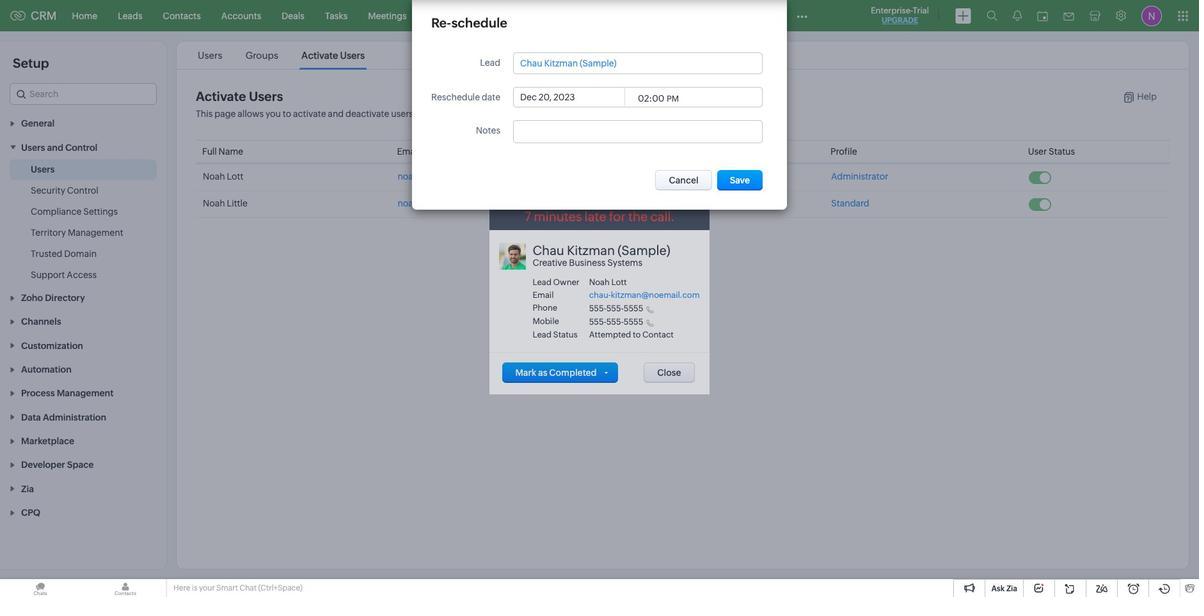 Task type: describe. For each thing, give the bounding box(es) containing it.
lead for lead owner
[[533, 278, 552, 287]]

users inside dropdown button
[[21, 143, 45, 153]]

as
[[538, 368, 547, 378]]

compliance
[[31, 207, 82, 217]]

ceo link
[[690, 172, 709, 182]]

1 horizontal spatial and
[[328, 109, 344, 119]]

signals image
[[1013, 10, 1022, 21]]

schedule
[[451, 15, 507, 30]]

trusted
[[31, 249, 62, 259]]

quotes link
[[627, 0, 678, 31]]

business
[[569, 258, 606, 268]]

territory management
[[31, 228, 123, 238]]

full
[[202, 147, 217, 157]]

reports
[[468, 11, 501, 21]]

analytics link
[[511, 0, 569, 31]]

trial
[[913, 6, 929, 15]]

analytics
[[521, 11, 559, 21]]

standard
[[831, 198, 870, 209]]

support
[[31, 270, 65, 280]]

contacts image
[[85, 580, 166, 598]]

security control
[[31, 185, 98, 196]]

services link
[[678, 0, 734, 31]]

noahlottofthings@gmail.com link
[[398, 172, 520, 182]]

meetings link
[[358, 0, 417, 31]]

accounts
[[221, 11, 261, 21]]

7
[[525, 209, 531, 224]]

security control link
[[31, 184, 98, 197]]

lead status
[[533, 330, 578, 340]]

trusted domain
[[31, 249, 97, 259]]

enterprise-trial upgrade
[[871, 6, 929, 25]]

this page allows you to activate and deactivate users. note: your organization cannot have more active users than user licenses.
[[196, 109, 722, 119]]

meetings
[[368, 11, 407, 21]]

list containing users
[[186, 42, 376, 69]]

deals link
[[272, 0, 315, 31]]

activate users link
[[300, 50, 367, 61]]

ask
[[992, 585, 1005, 594]]

name
[[219, 147, 243, 157]]

chau-
[[589, 290, 611, 300]]

users inside region
[[31, 164, 55, 175]]

0 horizontal spatial to
[[283, 109, 291, 119]]

chat
[[240, 584, 257, 593]]

noah little
[[203, 198, 248, 209]]

kitzman for chau kitzman (sample)
[[544, 58, 578, 68]]

email for email
[[533, 290, 554, 300]]

555-555-5555 for mobile
[[589, 317, 643, 327]]

calls
[[427, 11, 448, 21]]

home
[[72, 11, 97, 21]]

support access link
[[31, 269, 97, 281]]

leads
[[118, 11, 142, 21]]

email for email address
[[397, 147, 420, 157]]

noah for noahlottofthings@gmail.com
[[203, 172, 225, 182]]

mark as completed
[[515, 368, 597, 378]]

users and control
[[21, 143, 97, 153]]

page
[[215, 109, 236, 119]]

completed
[[549, 368, 597, 378]]

attempted to contact
[[589, 330, 674, 340]]

chau kitzman (sample)
[[520, 58, 617, 68]]

allows
[[238, 109, 264, 119]]

accounts link
[[211, 0, 272, 31]]

note:
[[418, 109, 441, 119]]

status for lead status
[[553, 330, 578, 340]]

(ctrl+space)
[[258, 584, 303, 593]]

create menu image
[[955, 8, 971, 23]]

0 vertical spatial noah lott
[[203, 172, 243, 182]]

users and control region
[[0, 159, 166, 286]]

1 vertical spatial to
[[633, 330, 641, 340]]

user status
[[1028, 147, 1075, 157]]

creative business systems link
[[533, 258, 693, 268]]

crm
[[31, 9, 57, 22]]

address
[[422, 147, 455, 157]]

activate
[[293, 109, 326, 119]]

5555 for phone
[[624, 304, 643, 314]]

contact
[[643, 330, 674, 340]]

0 horizontal spatial activate users
[[196, 89, 283, 104]]

contacts
[[163, 11, 201, 21]]

chau-kitzman@noemail.com
[[589, 290, 700, 300]]

chau-kitzman@noemail.com link
[[589, 290, 700, 300]]

save button
[[717, 170, 763, 191]]

lead for lead status
[[533, 330, 552, 340]]

signals element
[[1005, 0, 1030, 31]]

active
[[594, 109, 619, 119]]

compliance settings
[[31, 207, 118, 217]]

home link
[[62, 0, 108, 31]]

reports link
[[458, 0, 511, 31]]

users link for groups link
[[196, 50, 224, 61]]

2 vertical spatial noah
[[589, 278, 610, 287]]

domain
[[64, 249, 97, 259]]

1 vertical spatial chau kitzman (sample) link
[[533, 243, 693, 258]]

here
[[173, 584, 190, 593]]

lead owner
[[533, 278, 580, 287]]

notes
[[476, 125, 500, 136]]



Task type: vqa. For each thing, say whether or not it's contained in the screenshot.
Integration,
no



Task type: locate. For each thing, give the bounding box(es) containing it.
ask zia
[[992, 585, 1018, 594]]

crm link
[[10, 9, 57, 22]]

0 vertical spatial lead
[[480, 58, 500, 68]]

0 horizontal spatial users link
[[31, 163, 55, 176]]

noah for noahlittle@gmail.com
[[203, 198, 225, 209]]

5555 for mobile
[[624, 317, 643, 327]]

deactivate
[[346, 109, 389, 119]]

1 vertical spatial and
[[47, 143, 63, 153]]

0 vertical spatial kitzman
[[544, 58, 578, 68]]

control
[[65, 143, 97, 153], [67, 185, 98, 196]]

1 vertical spatial control
[[67, 185, 98, 196]]

than
[[645, 109, 663, 119]]

chau up "lead owner"
[[533, 243, 564, 258]]

this
[[196, 109, 213, 119]]

to right 'you'
[[283, 109, 291, 119]]

organization
[[463, 109, 516, 119]]

you
[[266, 109, 281, 119]]

noahlittle@gmail.com
[[398, 198, 490, 209]]

the
[[628, 209, 648, 224]]

products link
[[569, 0, 627, 31]]

control up compliance settings link
[[67, 185, 98, 196]]

noah lott
[[203, 172, 243, 182], [589, 278, 627, 287]]

activate down the 'tasks' link
[[301, 50, 338, 61]]

1 horizontal spatial activate
[[301, 50, 338, 61]]

0 horizontal spatial activate
[[196, 89, 246, 104]]

None text field
[[638, 93, 667, 104]]

555-555-5555 up attempted
[[589, 317, 643, 327]]

lead up date
[[480, 58, 500, 68]]

email left address
[[397, 147, 420, 157]]

555-
[[589, 304, 607, 314], [607, 304, 624, 314], [589, 317, 607, 327], [607, 317, 624, 327]]

chau kitzman (sample) link
[[520, 58, 617, 68], [533, 243, 693, 258]]

phone
[[533, 303, 557, 313]]

1 horizontal spatial lott
[[612, 278, 627, 287]]

1 horizontal spatial noah lott
[[589, 278, 627, 287]]

mobile
[[533, 317, 559, 326]]

555-555-5555 for phone
[[589, 304, 643, 314]]

555-555-5555 down chau-
[[589, 304, 643, 314]]

chau for chau kitzman (sample)
[[520, 58, 543, 68]]

have
[[549, 109, 568, 119]]

to left contact
[[633, 330, 641, 340]]

7 minutes late for the call.
[[525, 209, 675, 224]]

control up security control link
[[65, 143, 97, 153]]

zia
[[1007, 585, 1018, 594]]

kitzman down late
[[567, 243, 615, 258]]

0 vertical spatial activate
[[301, 50, 338, 61]]

0 horizontal spatial status
[[553, 330, 578, 340]]

and up 'security' on the top left of the page
[[47, 143, 63, 153]]

list
[[186, 42, 376, 69]]

calls link
[[417, 0, 458, 31]]

0 vertical spatial users link
[[196, 50, 224, 61]]

noah down the full
[[203, 172, 225, 182]]

help
[[1137, 92, 1157, 102]]

1 vertical spatial activate
[[196, 89, 246, 104]]

your
[[443, 109, 462, 119]]

email address
[[397, 147, 455, 157]]

kitzman up have
[[544, 58, 578, 68]]

control inside region
[[67, 185, 98, 196]]

profile image
[[1142, 5, 1162, 26]]

manager link
[[690, 198, 727, 209]]

chau inside the chau kitzman (sample) creative business systems
[[533, 243, 564, 258]]

1 vertical spatial 555-555-5555
[[589, 317, 643, 327]]

create menu element
[[948, 0, 979, 31]]

chau down the analytics link
[[520, 58, 543, 68]]

(sample) for chau kitzman (sample) creative business systems
[[618, 243, 670, 258]]

upgrade
[[882, 16, 918, 25]]

ceo
[[690, 172, 709, 182]]

0 horizontal spatial lott
[[227, 172, 243, 182]]

noah up chau-
[[589, 278, 610, 287]]

deals
[[282, 11, 305, 21]]

here is your smart chat (ctrl+space)
[[173, 584, 303, 593]]

date
[[482, 92, 500, 102]]

1 vertical spatial lead
[[533, 278, 552, 287]]

1 vertical spatial lott
[[612, 278, 627, 287]]

1 vertical spatial activate users
[[196, 89, 283, 104]]

lott down systems
[[612, 278, 627, 287]]

1 vertical spatial users link
[[31, 163, 55, 176]]

projects
[[744, 11, 778, 21]]

1 vertical spatial (sample)
[[618, 243, 670, 258]]

services
[[689, 11, 724, 21]]

1 horizontal spatial to
[[633, 330, 641, 340]]

0 vertical spatial control
[[65, 143, 97, 153]]

users
[[198, 50, 222, 61], [340, 50, 365, 61], [249, 89, 283, 104], [21, 143, 45, 153], [31, 164, 55, 175]]

profile element
[[1134, 0, 1170, 31]]

is
[[192, 584, 197, 593]]

chau kitzman (sample) link up have
[[520, 58, 617, 68]]

0 vertical spatial lott
[[227, 172, 243, 182]]

lead down creative
[[533, 278, 552, 287]]

activate users down the 'tasks' link
[[301, 50, 365, 61]]

contacts link
[[153, 0, 211, 31]]

management
[[68, 228, 123, 238]]

0 vertical spatial and
[[328, 109, 344, 119]]

0 horizontal spatial noah lott
[[203, 172, 243, 182]]

2 5555 from the top
[[624, 317, 643, 327]]

1 vertical spatial email
[[533, 290, 554, 300]]

little
[[227, 198, 248, 209]]

1 horizontal spatial activate users
[[301, 50, 365, 61]]

reschedule
[[431, 92, 480, 102]]

None text field
[[514, 88, 625, 106], [520, 126, 756, 138], [514, 88, 625, 106], [520, 126, 756, 138]]

(sample) down the
[[618, 243, 670, 258]]

users and control button
[[0, 135, 166, 159]]

lead for lead
[[480, 58, 500, 68]]

0 vertical spatial chau kitzman (sample) link
[[520, 58, 617, 68]]

chau for chau kitzman (sample) creative business systems
[[533, 243, 564, 258]]

creative
[[533, 258, 567, 268]]

0 vertical spatial 5555
[[624, 304, 643, 314]]

1 vertical spatial 5555
[[624, 317, 643, 327]]

minutes
[[534, 209, 582, 224]]

1 horizontal spatial email
[[533, 290, 554, 300]]

users link for security control link
[[31, 163, 55, 176]]

and
[[328, 109, 344, 119], [47, 143, 63, 153]]

user
[[665, 109, 683, 119]]

1 555-555-5555 from the top
[[589, 304, 643, 314]]

kitzman for chau kitzman (sample) creative business systems
[[567, 243, 615, 258]]

users
[[621, 109, 643, 119]]

lead
[[480, 58, 500, 68], [533, 278, 552, 287], [533, 330, 552, 340]]

email up phone
[[533, 290, 554, 300]]

0 vertical spatial email
[[397, 147, 420, 157]]

help link
[[1111, 92, 1157, 103]]

0 horizontal spatial (sample)
[[580, 58, 617, 68]]

control inside dropdown button
[[65, 143, 97, 153]]

2 vertical spatial lead
[[533, 330, 552, 340]]

save
[[730, 175, 750, 186]]

lott down name
[[227, 172, 243, 182]]

and right activate
[[328, 109, 344, 119]]

projects link
[[734, 0, 788, 31]]

users link down contacts
[[196, 50, 224, 61]]

cannot
[[517, 109, 547, 119]]

chats image
[[0, 580, 81, 598]]

tasks
[[325, 11, 348, 21]]

0 vertical spatial status
[[1049, 147, 1075, 157]]

late
[[585, 209, 606, 224]]

1 horizontal spatial users link
[[196, 50, 224, 61]]

chau
[[520, 58, 543, 68], [533, 243, 564, 258]]

trusted domain link
[[31, 247, 97, 260]]

0 vertical spatial to
[[283, 109, 291, 119]]

users link up 'security' on the top left of the page
[[31, 163, 55, 176]]

kitzman inside the chau kitzman (sample) creative business systems
[[567, 243, 615, 258]]

and inside users and control dropdown button
[[47, 143, 63, 153]]

settings
[[83, 207, 118, 217]]

chau kitzman (sample) link down for
[[533, 243, 693, 258]]

0 vertical spatial chau
[[520, 58, 543, 68]]

compliance settings link
[[31, 205, 118, 218]]

to
[[283, 109, 291, 119], [633, 330, 641, 340]]

systems
[[607, 258, 643, 268]]

0 vertical spatial activate users
[[301, 50, 365, 61]]

noahlottofthings@gmail.com
[[398, 172, 520, 182]]

0 vertical spatial (sample)
[[580, 58, 617, 68]]

None button
[[656, 170, 712, 191], [644, 363, 695, 383], [656, 170, 712, 191], [644, 363, 695, 383]]

0 vertical spatial noah
[[203, 172, 225, 182]]

status down mobile
[[553, 330, 578, 340]]

noah lott up chau-
[[589, 278, 627, 287]]

status right user
[[1049, 147, 1075, 157]]

1 vertical spatial status
[[553, 330, 578, 340]]

status
[[1049, 147, 1075, 157], [553, 330, 578, 340]]

smart
[[217, 584, 238, 593]]

0 vertical spatial 555-555-5555
[[589, 304, 643, 314]]

users link inside region
[[31, 163, 55, 176]]

2 555-555-5555 from the top
[[589, 317, 643, 327]]

quotes
[[638, 11, 668, 21]]

noah lott down full name at the left of the page
[[203, 172, 243, 182]]

noah left little at the top of the page
[[203, 198, 225, 209]]

activate up page
[[196, 89, 246, 104]]

1 vertical spatial noah
[[203, 198, 225, 209]]

1 horizontal spatial (sample)
[[618, 243, 670, 258]]

activate users up allows
[[196, 89, 283, 104]]

noah
[[203, 172, 225, 182], [203, 198, 225, 209], [589, 278, 610, 287]]

noahlittle@gmail.com link
[[398, 198, 490, 209]]

(sample)
[[580, 58, 617, 68], [618, 243, 670, 258]]

1 horizontal spatial status
[[1049, 147, 1075, 157]]

groups link
[[244, 50, 280, 61]]

users.
[[391, 109, 416, 119]]

5555 up attempted to contact
[[624, 317, 643, 327]]

lead down mobile
[[533, 330, 552, 340]]

chau kitzman (sample) creative business systems
[[533, 243, 670, 268]]

0 horizontal spatial email
[[397, 147, 420, 157]]

security
[[31, 185, 65, 196]]

setup
[[13, 56, 49, 70]]

support access
[[31, 270, 97, 280]]

manager
[[690, 198, 727, 209]]

(sample) inside the chau kitzman (sample) creative business systems
[[618, 243, 670, 258]]

leads link
[[108, 0, 153, 31]]

groups
[[246, 50, 278, 61]]

users link
[[196, 50, 224, 61], [31, 163, 55, 176]]

5555 down 'chau-kitzman@noemail.com'
[[624, 304, 643, 314]]

enterprise-
[[871, 6, 913, 15]]

(sample) for chau kitzman (sample)
[[580, 58, 617, 68]]

1 vertical spatial kitzman
[[567, 243, 615, 258]]

1 5555 from the top
[[624, 304, 643, 314]]

status for user status
[[1049, 147, 1075, 157]]

email
[[397, 147, 420, 157], [533, 290, 554, 300]]

1 vertical spatial chau
[[533, 243, 564, 258]]

1 vertical spatial noah lott
[[589, 278, 627, 287]]

calendar image
[[1037, 11, 1048, 21]]

0 horizontal spatial and
[[47, 143, 63, 153]]

(sample) down products link
[[580, 58, 617, 68]]



